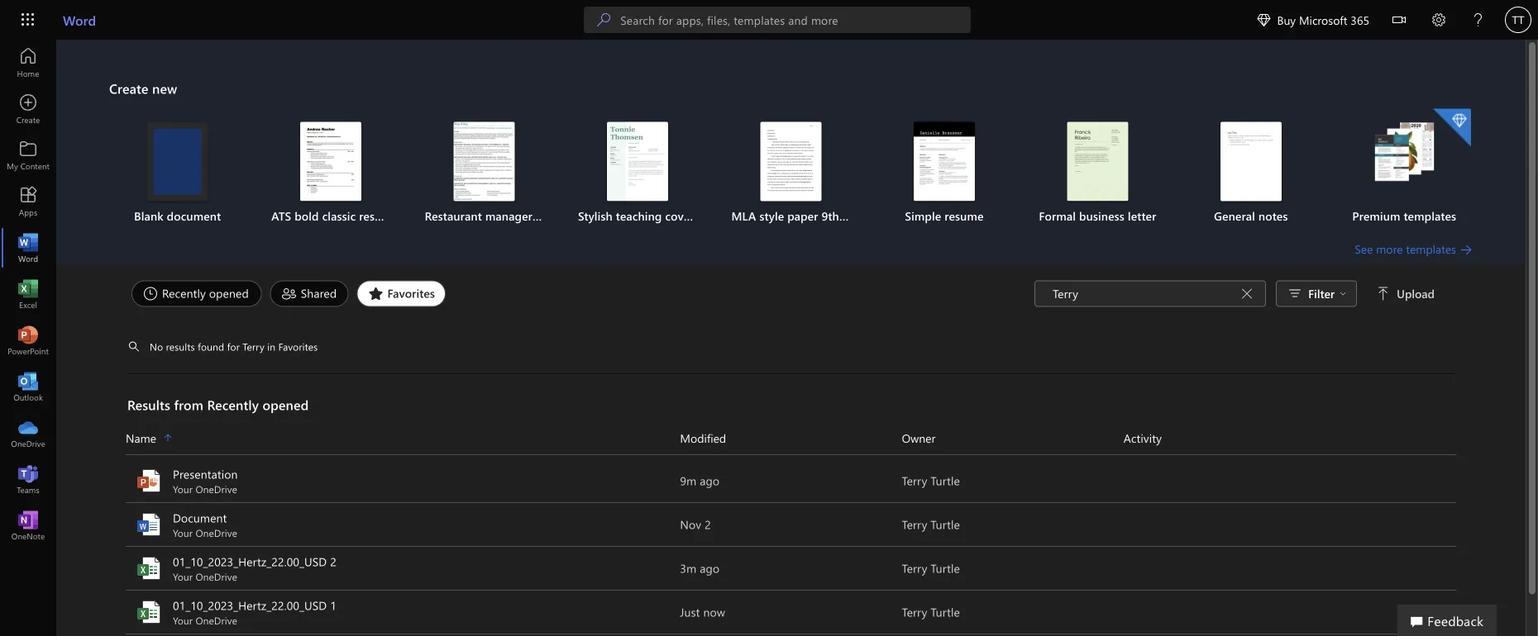 Task type: vqa. For each thing, say whether or not it's contained in the screenshot.


Task type: locate. For each thing, give the bounding box(es) containing it.
turtle for nov 2
[[931, 517, 960, 533]]

paper
[[787, 208, 818, 224]]

shared element
[[270, 281, 349, 307]]

no results found for terry in favorites status
[[141, 340, 318, 357]]

0 horizontal spatial word image
[[20, 240, 36, 256]]

2 your from the top
[[173, 527, 193, 540]]

templates up see more templates button at the right of the page
[[1404, 208, 1456, 224]]

mla style paper 9th edition element
[[724, 122, 880, 225]]

restaurant manager resume element
[[418, 122, 575, 225]]

powerpoint image up outlook image
[[20, 332, 36, 349]]

document your onedrive
[[173, 511, 237, 540]]

resume inside ats bold classic resume element
[[359, 208, 398, 224]]

your down presentation
[[173, 483, 193, 496]]

1
[[330, 598, 336, 614]]

owner
[[902, 431, 936, 446]]

onenote image
[[20, 518, 36, 534]]

restaurant manager resume image
[[454, 122, 515, 201]]

letter right 'business'
[[1128, 208, 1156, 224]]

recently right from
[[207, 396, 259, 414]]

2 resume from the left
[[536, 208, 575, 224]]

nov
[[680, 517, 701, 533]]

formal business letter
[[1039, 208, 1156, 224]]

0 vertical spatial excel image
[[20, 286, 36, 303]]

powerpoint image down name
[[136, 468, 162, 495]]

2 onedrive from the top
[[196, 527, 237, 540]]

onedrive inside 01_10_2023_hertz_22.00_usd 1 your onedrive
[[196, 614, 237, 628]]

01_10_2023_hertz_22.00_usd 2 your onedrive
[[173, 554, 336, 584]]

0 vertical spatial ago
[[700, 473, 720, 489]]

0 horizontal spatial resume
[[359, 208, 398, 224]]

0 horizontal spatial 2
[[330, 554, 336, 570]]

excel image
[[20, 286, 36, 303], [136, 556, 162, 582]]

1 your from the top
[[173, 483, 193, 496]]

2 right nov
[[705, 517, 711, 533]]

word image down the apps icon
[[20, 240, 36, 256]]

onedrive up 01_10_2023_hertz_22.00_usd 1 your onedrive
[[196, 571, 237, 584]]

resume right simple on the right of the page
[[945, 208, 984, 224]]

1 horizontal spatial letter
[[1128, 208, 1156, 224]]

edition
[[842, 208, 880, 224]]

list containing blank document
[[109, 107, 1473, 241]]

list
[[109, 107, 1473, 241]]

recently up results
[[162, 286, 206, 301]]

favorites element
[[357, 281, 446, 307]]

onedrive inside 01_10_2023_hertz_22.00_usd 2 your onedrive
[[196, 571, 237, 584]]

resume
[[359, 208, 398, 224], [536, 208, 575, 224], [945, 208, 984, 224]]

nov 2
[[680, 517, 711, 533]]

word
[[63, 11, 96, 29]]

0 vertical spatial word image
[[20, 240, 36, 256]]

ago right 9m
[[700, 473, 720, 489]]

1 horizontal spatial 2
[[705, 517, 711, 533]]

1 horizontal spatial excel image
[[136, 556, 162, 582]]

0 horizontal spatial favorites
[[278, 340, 318, 354]]

for
[[227, 340, 240, 354]]

ago
[[700, 473, 720, 489], [700, 561, 720, 576]]

general notes element
[[1184, 122, 1318, 225]]

activity
[[1124, 431, 1162, 446]]

excel image inside name 01_10_2023_hertz_22.00_usd 2 cell
[[136, 556, 162, 582]]

general notes
[[1214, 208, 1288, 224]]

01_10_2023_hertz_22.00_usd
[[173, 554, 327, 570], [173, 598, 327, 614]]

01_10_2023_hertz_22.00_usd down 01_10_2023_hertz_22.00_usd 2 your onedrive
[[173, 598, 327, 614]]

0 vertical spatial 01_10_2023_hertz_22.00_usd
[[173, 554, 327, 570]]

terry turtle for just now
[[902, 605, 960, 620]]

0 horizontal spatial letter
[[698, 208, 726, 224]]

turtle for 3m ago
[[931, 561, 960, 576]]

your
[[173, 483, 193, 496], [173, 527, 193, 540], [173, 571, 193, 584], [173, 614, 193, 628]]

powerpoint image
[[20, 332, 36, 349], [136, 468, 162, 495]]

found
[[198, 340, 224, 354]]

your inside 01_10_2023_hertz_22.00_usd 1 your onedrive
[[173, 614, 193, 628]]

opened
[[209, 286, 249, 301], [263, 396, 309, 414]]

terry
[[243, 340, 265, 354], [902, 473, 927, 489], [902, 517, 927, 533], [902, 561, 927, 576], [902, 605, 927, 620]]


[[1340, 291, 1346, 297]]

restaurant manager resume
[[425, 208, 575, 224]]

blank document element
[[111, 122, 244, 225]]

resume right classic
[[359, 208, 398, 224]]

onedrive down 01_10_2023_hertz_22.00_usd 2 your onedrive
[[196, 614, 237, 628]]

name document cell
[[126, 510, 680, 540]]

 buy microsoft 365
[[1257, 12, 1369, 27]]

9m
[[680, 473, 697, 489]]

1 vertical spatial powerpoint image
[[136, 468, 162, 495]]

terry turtle for 9m ago
[[902, 473, 960, 489]]

4 terry turtle from the top
[[902, 605, 960, 620]]

1 resume from the left
[[359, 208, 398, 224]]

opened up for
[[209, 286, 249, 301]]

terry turtle
[[902, 473, 960, 489], [902, 517, 960, 533], [902, 561, 960, 576], [902, 605, 960, 620]]

activity, column 4 of 4 column header
[[1124, 429, 1456, 448]]

opened down in on the bottom of the page
[[263, 396, 309, 414]]

1 ago from the top
[[700, 473, 720, 489]]

1 turtle from the top
[[931, 473, 960, 489]]

0 horizontal spatial powerpoint image
[[20, 332, 36, 349]]

1 horizontal spatial resume
[[536, 208, 575, 224]]

365
[[1351, 12, 1369, 27]]

displaying 5 out of 5 files. status
[[1035, 281, 1438, 307]]

premium templates diamond image
[[1433, 109, 1471, 147]]

4 your from the top
[[173, 614, 193, 628]]

onedrive down "document"
[[196, 527, 237, 540]]

1 horizontal spatial recently
[[207, 396, 259, 414]]

letter left mla
[[698, 208, 726, 224]]

1 horizontal spatial powerpoint image
[[136, 468, 162, 495]]

1 vertical spatial word image
[[136, 512, 162, 538]]

terry inside status
[[243, 340, 265, 354]]

restaurant
[[425, 208, 482, 224]]

my content image
[[20, 147, 36, 164]]

3 onedrive from the top
[[196, 571, 237, 584]]

row
[[126, 429, 1456, 456]]

shared
[[301, 286, 337, 301]]

3 your from the top
[[173, 571, 193, 584]]

01_10_2023_hertz_22.00_usd 1 your onedrive
[[173, 598, 336, 628]]

favorites inside favorites element
[[387, 286, 435, 301]]


[[1377, 287, 1390, 301]]

2 letter from the left
[[1128, 208, 1156, 224]]

create image
[[20, 101, 36, 117]]

no results found for terry in favorites
[[150, 340, 318, 354]]

favorites
[[387, 286, 435, 301], [278, 340, 318, 354]]

word image
[[20, 240, 36, 256], [136, 512, 162, 538]]

teams image
[[20, 471, 36, 488]]

2 up the '1'
[[330, 554, 336, 570]]

stylish teaching cover letter
[[578, 208, 726, 224]]

1 horizontal spatial word image
[[136, 512, 162, 538]]

row group
[[126, 635, 1456, 637]]

tt
[[1512, 13, 1524, 26]]

word image left "document"
[[136, 512, 162, 538]]

turtle
[[931, 473, 960, 489], [931, 517, 960, 533], [931, 561, 960, 576], [931, 605, 960, 620]]

terry for 3m ago
[[902, 561, 927, 576]]

your right excel image
[[173, 614, 193, 628]]

0 horizontal spatial recently
[[162, 286, 206, 301]]

onedrive inside presentation your onedrive
[[196, 483, 237, 496]]

your down document your onedrive
[[173, 571, 193, 584]]

1 vertical spatial favorites
[[278, 340, 318, 354]]

opened inside tab
[[209, 286, 249, 301]]

recently opened element
[[131, 281, 262, 307]]

2 horizontal spatial resume
[[945, 208, 984, 224]]

3m ago
[[680, 561, 720, 576]]

templates
[[1404, 208, 1456, 224], [1406, 241, 1456, 257]]

01_10_2023_hertz_22.00_usd inside 01_10_2023_hertz_22.00_usd 2 your onedrive
[[173, 554, 327, 570]]

onedrive down presentation
[[196, 483, 237, 496]]

mla
[[731, 208, 756, 224]]

onedrive
[[196, 483, 237, 496], [196, 527, 237, 540], [196, 571, 237, 584], [196, 614, 237, 628]]

4 onedrive from the top
[[196, 614, 237, 628]]

1 terry turtle from the top
[[902, 473, 960, 489]]

01_10_2023_hertz_22.00_usd up 01_10_2023_hertz_22.00_usd 1 your onedrive
[[173, 554, 327, 570]]

premium templates
[[1352, 208, 1456, 224]]

4 turtle from the top
[[931, 605, 960, 620]]


[[1393, 13, 1406, 26]]

1 01_10_2023_hertz_22.00_usd from the top
[[173, 554, 327, 570]]

2 01_10_2023_hertz_22.00_usd from the top
[[173, 598, 327, 614]]

tab list
[[127, 281, 1035, 307]]

0 vertical spatial recently
[[162, 286, 206, 301]]

2 inside 01_10_2023_hertz_22.00_usd 2 your onedrive
[[330, 554, 336, 570]]

mla style paper 9th edition
[[731, 208, 880, 224]]

terry turtle for 3m ago
[[902, 561, 960, 576]]

none search field inside word banner
[[584, 7, 971, 33]]

2
[[705, 517, 711, 533], [330, 554, 336, 570]]

name 01_10_2023_hertz_22.00_usd 2 cell
[[126, 554, 680, 584]]

in
[[267, 340, 276, 354]]

2 terry turtle from the top
[[902, 517, 960, 533]]

3 resume from the left
[[945, 208, 984, 224]]

resume inside restaurant manager resume element
[[536, 208, 575, 224]]

0 horizontal spatial opened
[[209, 286, 249, 301]]

just now
[[680, 605, 725, 620]]

buy
[[1277, 12, 1296, 27]]

now
[[703, 605, 725, 620]]

excel image
[[136, 600, 162, 626]]

your down "document"
[[173, 527, 193, 540]]

letter
[[698, 208, 726, 224], [1128, 208, 1156, 224]]

navigation
[[0, 40, 56, 549]]

formal business letter image
[[1067, 122, 1128, 201]]

01_10_2023_hertz_22.00_usd inside 01_10_2023_hertz_22.00_usd 1 your onedrive
[[173, 598, 327, 614]]

Filter by keyword text field
[[1051, 286, 1236, 302]]

1 vertical spatial excel image
[[136, 556, 162, 582]]

0 vertical spatial 2
[[705, 517, 711, 533]]

see more templates button
[[1355, 241, 1473, 258]]

1 vertical spatial 2
[[330, 554, 336, 570]]

0 vertical spatial favorites
[[387, 286, 435, 301]]

see more templates
[[1355, 241, 1456, 257]]

your inside document your onedrive
[[173, 527, 193, 540]]

1 horizontal spatial opened
[[263, 396, 309, 414]]

1 onedrive from the top
[[196, 483, 237, 496]]

ago right 3m
[[700, 561, 720, 576]]

2 ago from the top
[[700, 561, 720, 576]]

3 turtle from the top
[[931, 561, 960, 576]]

turtle for 9m ago
[[931, 473, 960, 489]]

blank
[[134, 208, 164, 224]]

1 horizontal spatial favorites
[[387, 286, 435, 301]]

templates right more
[[1406, 241, 1456, 257]]

1 vertical spatial 01_10_2023_hertz_22.00_usd
[[173, 598, 327, 614]]

01_10_2023_hertz_22.00_usd for 01_10_2023_hertz_22.00_usd 2
[[173, 554, 327, 570]]

3 terry turtle from the top
[[902, 561, 960, 576]]

main content
[[56, 40, 1526, 637]]

1 vertical spatial ago
[[700, 561, 720, 576]]

results
[[166, 340, 195, 354]]

classic
[[322, 208, 356, 224]]

formal
[[1039, 208, 1076, 224]]

1 vertical spatial templates
[[1406, 241, 1456, 257]]

0 vertical spatial opened
[[209, 286, 249, 301]]

2 turtle from the top
[[931, 517, 960, 533]]

tab list containing recently opened
[[127, 281, 1035, 307]]

from
[[174, 396, 203, 414]]

resume left stylish
[[536, 208, 575, 224]]

None search field
[[584, 7, 971, 33]]

recently
[[162, 286, 206, 301], [207, 396, 259, 414]]



Task type: describe. For each thing, give the bounding box(es) containing it.
word image inside name document cell
[[136, 512, 162, 538]]

more
[[1376, 241, 1403, 257]]

0 vertical spatial powerpoint image
[[20, 332, 36, 349]]

favorites inside no results found for terry in favorites status
[[278, 340, 318, 354]]

formal business letter element
[[1031, 122, 1164, 225]]

filter 
[[1308, 286, 1346, 301]]

powerpoint image inside name presentation cell
[[136, 468, 162, 495]]

name presentation cell
[[126, 466, 680, 496]]

simple resume image
[[914, 122, 975, 201]]

manager
[[485, 208, 532, 224]]

presentation your onedrive
[[173, 467, 238, 496]]


[[1257, 13, 1271, 26]]

blank document
[[134, 208, 221, 224]]

simple resume
[[905, 208, 984, 224]]

simple
[[905, 208, 941, 224]]

3m
[[680, 561, 697, 576]]

word banner
[[0, 0, 1538, 43]]

onedrive image
[[20, 425, 36, 442]]

name button
[[126, 429, 680, 448]]

premium
[[1352, 208, 1400, 224]]

01_10_2023_hertz_22.00_usd for 01_10_2023_hertz_22.00_usd 1
[[173, 598, 327, 614]]

create new
[[109, 79, 177, 97]]

results from recently opened
[[127, 396, 309, 414]]

ats bold classic resume element
[[264, 122, 398, 225]]

premium templates image
[[1374, 122, 1435, 183]]

onedrive inside document your onedrive
[[196, 527, 237, 540]]

0 horizontal spatial excel image
[[20, 286, 36, 303]]

name
[[126, 431, 156, 446]]

2 for 01_10_2023_hertz_22.00_usd 2 your onedrive
[[330, 554, 336, 570]]

stylish teaching cover letter image
[[607, 122, 668, 201]]

document
[[167, 208, 221, 224]]

ats
[[271, 208, 291, 224]]

 button
[[1379, 0, 1419, 43]]

name 01_10_2023_hertz_22.00_usd 1 cell
[[126, 598, 680, 628]]

shared tab
[[266, 281, 353, 307]]

terry for 9m ago
[[902, 473, 927, 489]]

0 vertical spatial templates
[[1404, 208, 1456, 224]]

general
[[1214, 208, 1255, 224]]

bold
[[295, 208, 319, 224]]

your inside 01_10_2023_hertz_22.00_usd 2 your onedrive
[[173, 571, 193, 584]]

terry turtle for nov 2
[[902, 517, 960, 533]]

cover
[[665, 208, 694, 224]]

9th
[[822, 208, 839, 224]]

favorites tab
[[353, 281, 450, 307]]

tt button
[[1498, 0, 1538, 40]]

just
[[680, 605, 700, 620]]

 upload
[[1377, 286, 1435, 301]]

create
[[109, 79, 148, 97]]

owner button
[[902, 429, 1124, 448]]

style
[[759, 208, 784, 224]]

new
[[152, 79, 177, 97]]

terry for nov 2
[[902, 517, 927, 533]]

filter
[[1308, 286, 1335, 301]]

1 letter from the left
[[698, 208, 726, 224]]

simple resume element
[[878, 122, 1011, 225]]

modified
[[680, 431, 726, 446]]

templates inside button
[[1406, 241, 1456, 257]]

2 for nov 2
[[705, 517, 711, 533]]

ago for 3m ago
[[700, 561, 720, 576]]

ats bold classic resume image
[[300, 122, 362, 201]]

home image
[[20, 55, 36, 71]]

presentation
[[173, 467, 238, 482]]

upload
[[1397, 286, 1435, 301]]

recently inside tab
[[162, 286, 206, 301]]

teaching
[[616, 208, 662, 224]]

your inside presentation your onedrive
[[173, 483, 193, 496]]

recently opened
[[162, 286, 249, 301]]

premium templates element
[[1338, 109, 1471, 225]]

Search box. Suggestions appear as you type. search field
[[620, 7, 971, 33]]

modified button
[[680, 429, 902, 448]]

notes
[[1259, 208, 1288, 224]]

feedback button
[[1398, 605, 1497, 637]]

no
[[150, 340, 163, 354]]

business
[[1079, 208, 1125, 224]]

stylish teaching cover letter element
[[571, 122, 726, 225]]

1 vertical spatial opened
[[263, 396, 309, 414]]

9m ago
[[680, 473, 720, 489]]

mla style paper 9th edition image
[[760, 122, 822, 201]]

general notes image
[[1220, 122, 1282, 201]]

results
[[127, 396, 170, 414]]

ago for 9m ago
[[700, 473, 720, 489]]

turtle for just now
[[931, 605, 960, 620]]

document
[[173, 511, 227, 526]]

main content containing create new
[[56, 40, 1526, 637]]

feedback
[[1428, 612, 1484, 630]]

stylish
[[578, 208, 613, 224]]

outlook image
[[20, 379, 36, 395]]

microsoft
[[1299, 12, 1348, 27]]

1 vertical spatial recently
[[207, 396, 259, 414]]

ats bold classic resume
[[271, 208, 398, 224]]

apps image
[[20, 194, 36, 210]]

resume inside simple resume element
[[945, 208, 984, 224]]

recently opened tab
[[127, 281, 266, 307]]

row containing name
[[126, 429, 1456, 456]]

see
[[1355, 241, 1373, 257]]

terry for just now
[[902, 605, 927, 620]]



